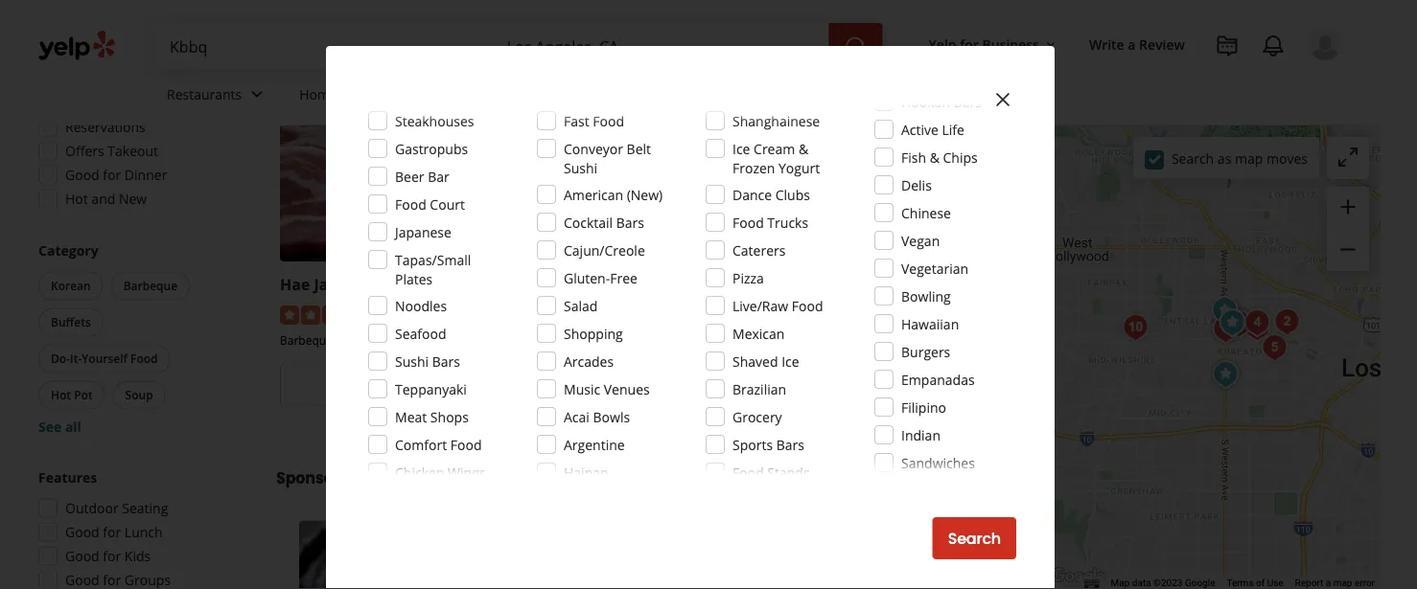 Task type: locate. For each thing, give the bounding box(es) containing it.
1 vertical spatial hot
[[51, 388, 71, 404]]

4.6
[[880, 305, 899, 323]]

until midnight up indian
[[859, 407, 947, 425]]

2 horizontal spatial until
[[859, 407, 887, 425]]

search down sandwiches
[[948, 529, 1001, 550]]

view business up filipino
[[830, 375, 936, 397]]

1 horizontal spatial map
[[1334, 578, 1353, 590]]

american
[[564, 186, 624, 204]]

1 horizontal spatial pm
[[683, 407, 703, 425]]

0 vertical spatial a
[[1128, 35, 1136, 53]]

pm right "11:30"
[[683, 407, 703, 425]]

projects image
[[1216, 35, 1239, 58]]

active life
[[902, 120, 965, 139]]

reviews) down angeles
[[692, 305, 743, 323]]

2 horizontal spatial barbeque, korean
[[769, 333, 866, 349]]

business up filipino
[[870, 375, 936, 397]]

google
[[1186, 578, 1216, 590]]

cocktail bars
[[564, 213, 645, 232]]

user actions element
[[914, 24, 1370, 142]]

1 horizontal spatial sushi
[[564, 159, 598, 177]]

hae jang chon
[[280, 275, 391, 296]]

jang
[[314, 275, 347, 296]]

food stands
[[733, 464, 810, 482]]

hot
[[65, 190, 88, 209], [51, 388, 71, 404]]

None search field
[[154, 23, 887, 69]]

bars down (new)
[[617, 213, 645, 232]]

2 horizontal spatial reviews)
[[933, 305, 985, 323]]

1 horizontal spatial barbeque,
[[524, 333, 580, 349]]

barbeque, down 3.9 star rating 'image'
[[524, 333, 580, 349]]

terms of use link
[[1227, 578, 1284, 590]]

1 horizontal spatial view business link
[[769, 365, 998, 407]]

brazilian
[[733, 380, 787, 399]]

business inside button
[[983, 35, 1040, 53]]

home services
[[300, 85, 392, 103]]

korean down 4.1 star rating image
[[339, 333, 377, 349]]

barbeque
[[123, 279, 178, 295]]

good for good for dinner
[[65, 166, 99, 185]]

2 barbeque, from the left
[[524, 333, 580, 349]]

midnight down teppanyaki
[[402, 407, 458, 425]]

dance clubs
[[733, 186, 811, 204]]

bars up stands
[[777, 436, 805, 454]]

live/raw food
[[733, 297, 824, 315]]

for for lunch
[[103, 524, 121, 542]]

burgers
[[902, 343, 951, 361]]

midnight up indian
[[891, 407, 947, 425]]

hae jang chon image
[[1214, 304, 1252, 342], [1214, 304, 1252, 342]]

beer
[[395, 167, 424, 186]]

road to seoul - los angeles link
[[524, 275, 734, 296]]

0 horizontal spatial until midnight
[[371, 407, 458, 425]]

1 horizontal spatial view
[[830, 375, 866, 397]]

0 horizontal spatial business
[[381, 375, 448, 397]]

ice up frozen
[[733, 140, 751, 158]]

1 view business from the left
[[342, 375, 448, 397]]

0 vertical spatial search
[[1172, 149, 1215, 168]]

cajun/creole
[[564, 241, 645, 259]]

& up yogurt
[[799, 140, 809, 158]]

for inside button
[[960, 35, 979, 53]]

until up comfort
[[371, 407, 399, 425]]

zoom in image
[[1337, 196, 1360, 219]]

1 barbeque, korean from the left
[[280, 333, 377, 349]]

fast food
[[564, 112, 624, 130]]

korean up arcades
[[583, 333, 622, 349]]

road to seoul - los angeles
[[524, 275, 734, 296]]

good down outdoor
[[65, 524, 99, 542]]

midnight for hae jang chon
[[402, 407, 458, 425]]

map right as
[[1236, 149, 1264, 168]]

yelp
[[929, 35, 957, 53]]

shops
[[431, 408, 469, 426]]

4:25 pm
[[135, 71, 186, 89]]

0 horizontal spatial sushi
[[395, 353, 429, 371]]

group
[[33, 39, 238, 215], [1328, 187, 1370, 271], [35, 242, 238, 437], [33, 469, 238, 590]]

1 midnight from the left
[[402, 407, 458, 425]]

songhak korean bbq image
[[1206, 292, 1244, 330]]

pm
[[165, 71, 186, 89], [683, 407, 703, 425]]

takeout
[[108, 142, 158, 161]]

business left 16 chevron down v2 image
[[983, 35, 1040, 53]]

bowling
[[902, 287, 951, 306]]

1 horizontal spatial view business
[[830, 375, 936, 397]]

view down 4.6 star rating image
[[830, 375, 866, 397]]

until midnight for bbq
[[859, 407, 947, 425]]

food down dance
[[733, 213, 764, 232]]

1 horizontal spatial business
[[870, 375, 936, 397]]

until left filipino
[[859, 407, 887, 425]]

search image
[[845, 36, 868, 59]]

king chang - la image
[[1221, 305, 1259, 343]]

fish & chips
[[902, 148, 978, 166]]

group containing category
[[35, 242, 238, 437]]

2 good from the top
[[65, 524, 99, 542]]

0 horizontal spatial reviews)
[[447, 305, 499, 323]]

(4.1k reviews)
[[658, 305, 743, 323]]

road to seoul - los angeles image
[[1207, 356, 1245, 394]]

live/raw
[[733, 297, 789, 315]]

good down good for lunch
[[65, 548, 99, 566]]

view for jang
[[342, 375, 378, 397]]

0 horizontal spatial &
[[799, 140, 809, 158]]

genwa korean bbq mid wilshire image
[[1117, 309, 1155, 347]]

0 vertical spatial good
[[65, 166, 99, 185]]

map for moves
[[1236, 149, 1264, 168]]

map
[[1111, 578, 1130, 590]]

2 until from the left
[[614, 407, 642, 425]]

view business link down burgers
[[769, 365, 998, 407]]

1 vertical spatial sushi
[[395, 353, 429, 371]]

ice right shaved
[[782, 353, 800, 371]]

barbeque, down 4.6 star rating image
[[769, 333, 824, 349]]

korean down category
[[51, 279, 91, 295]]

meat shops
[[395, 408, 469, 426]]

korean up 4.6
[[840, 275, 895, 296]]

1 until from the left
[[371, 407, 399, 425]]

1 until midnight from the left
[[371, 407, 458, 425]]

restaurants
[[167, 85, 242, 103]]

view business link for bbq
[[769, 365, 998, 407]]

1 barbeque, from the left
[[280, 333, 336, 349]]

view business link for chon
[[280, 365, 509, 407]]

keyboard shortcuts image
[[1085, 580, 1100, 589]]

cocktail
[[564, 213, 613, 232]]

2 until midnight from the left
[[859, 407, 947, 425]]

food up the soup
[[130, 352, 158, 367]]

barbeque, down 4.1 star rating image
[[280, 333, 336, 349]]

search inside button
[[948, 529, 1001, 550]]

0 horizontal spatial until
[[371, 407, 399, 425]]

order now
[[599, 375, 679, 397]]

mexican
[[733, 325, 785, 343]]

bars up teppanyaki
[[432, 353, 460, 371]]

view for korean
[[830, 375, 866, 397]]

1 vertical spatial map
[[1334, 578, 1353, 590]]

0 vertical spatial sushi
[[564, 159, 598, 177]]

1 horizontal spatial midnight
[[891, 407, 947, 425]]

to
[[567, 275, 585, 296]]

korean inside button
[[51, 279, 91, 295]]

hot inside button
[[51, 388, 71, 404]]

0 horizontal spatial midnight
[[402, 407, 458, 425]]

korean down 4.6 star rating image
[[827, 333, 866, 349]]

for for kids
[[103, 548, 121, 566]]

good for good for lunch
[[65, 524, 99, 542]]

sports
[[733, 436, 773, 454]]

& right fish
[[930, 148, 940, 166]]

a
[[1128, 35, 1136, 53], [1326, 578, 1332, 590]]

a right report
[[1326, 578, 1332, 590]]

dinner
[[125, 166, 167, 185]]

0 vertical spatial map
[[1236, 149, 1264, 168]]

0 horizontal spatial map
[[1236, 149, 1264, 168]]

until midnight up comfort
[[371, 407, 458, 425]]

search as map moves
[[1172, 149, 1308, 168]]

order now link
[[524, 365, 753, 407]]

barbeque, korean down 4.6 star rating image
[[769, 333, 866, 349]]

3 until from the left
[[859, 407, 887, 425]]

0 horizontal spatial barbeque, korean
[[280, 333, 377, 349]]

food up conveyor
[[593, 112, 624, 130]]

2 vertical spatial good
[[65, 548, 99, 566]]

stands
[[768, 464, 810, 482]]

hae
[[280, 275, 310, 296]]

barbeque, korean down 4.1 star rating image
[[280, 333, 377, 349]]

of
[[1257, 578, 1265, 590]]

gluten-
[[564, 269, 610, 287]]

food down beer
[[395, 195, 427, 213]]

1 horizontal spatial until
[[614, 407, 642, 425]]

until midnight for chon
[[371, 407, 458, 425]]

good down the offers
[[65, 166, 99, 185]]

los
[[644, 275, 670, 296]]

0 horizontal spatial barbeque,
[[280, 333, 336, 349]]

view business
[[342, 375, 448, 397], [830, 375, 936, 397]]

for down good for lunch
[[103, 548, 121, 566]]

map left error
[[1334, 578, 1353, 590]]

restaurants link
[[152, 69, 284, 125]]

0 horizontal spatial ice
[[733, 140, 751, 158]]

1 good from the top
[[65, 166, 99, 185]]

1 vertical spatial search
[[948, 529, 1001, 550]]

barbeque, korean down 3.9 star rating 'image'
[[524, 333, 622, 349]]

1 vertical spatial pm
[[683, 407, 703, 425]]

view business for bbq
[[830, 375, 936, 397]]

1 view from the left
[[342, 375, 378, 397]]

0 horizontal spatial a
[[1128, 35, 1136, 53]]

hot left pot
[[51, 388, 71, 404]]

business for hae jang chon
[[381, 375, 448, 397]]

1 horizontal spatial search
[[1172, 149, 1215, 168]]

0 horizontal spatial view
[[342, 375, 378, 397]]

ahgassi gopchang image
[[1221, 305, 1259, 343]]

see all button
[[38, 419, 81, 437]]

0 horizontal spatial view business link
[[280, 365, 509, 407]]

food trucks
[[733, 213, 809, 232]]

3 reviews) from the left
[[933, 305, 985, 323]]

good for good for kids
[[65, 548, 99, 566]]

2 horizontal spatial business
[[983, 35, 1040, 53]]

view business for chon
[[342, 375, 448, 397]]

bars up life
[[954, 93, 982, 111]]

0 vertical spatial ice
[[733, 140, 751, 158]]

reviews) right "(397"
[[933, 305, 985, 323]]

salad
[[564, 297, 598, 315]]

for up the good for kids
[[103, 524, 121, 542]]

shanghainese
[[733, 112, 820, 130]]

until
[[371, 407, 399, 425], [614, 407, 642, 425], [859, 407, 887, 425]]

until down the venues
[[614, 407, 642, 425]]

food down sports
[[733, 464, 764, 482]]

argentine
[[564, 436, 625, 454]]

1 horizontal spatial a
[[1326, 578, 1332, 590]]

bowls
[[593, 408, 630, 426]]

pizza
[[733, 269, 764, 287]]

zoom out image
[[1337, 238, 1360, 261]]

1 vertical spatial ice
[[782, 353, 800, 371]]

a right write
[[1128, 35, 1136, 53]]

suggested
[[38, 40, 107, 58]]

barbeque,
[[280, 333, 336, 349], [524, 333, 580, 349], [769, 333, 824, 349]]

ice
[[733, 140, 751, 158], [782, 353, 800, 371]]

barbeque button
[[111, 272, 190, 301]]

songhak korean bbq
[[769, 275, 932, 296]]

1 vertical spatial good
[[65, 524, 99, 542]]

0 horizontal spatial pm
[[165, 71, 186, 89]]

0 vertical spatial pm
[[165, 71, 186, 89]]

view business up the meat
[[342, 375, 448, 397]]

1 view business link from the left
[[280, 365, 509, 407]]

2 barbeque, korean from the left
[[524, 333, 622, 349]]

belt
[[627, 140, 651, 158]]

view left teppanyaki
[[342, 375, 378, 397]]

gangnam station korean bbq image
[[1207, 311, 1245, 349]]

1 vertical spatial a
[[1326, 578, 1332, 590]]

bars for hookah bars
[[954, 93, 982, 111]]

for down offers takeout
[[103, 166, 121, 185]]

2 view business from the left
[[830, 375, 936, 397]]

until for hae jang chon
[[371, 407, 399, 425]]

for right yelp
[[960, 35, 979, 53]]

shaved
[[733, 353, 778, 371]]

meat
[[395, 408, 427, 426]]

1 reviews) from the left
[[447, 305, 499, 323]]

business down sushi bars
[[381, 375, 448, 397]]

sushi inside 'conveyor belt sushi'
[[564, 159, 598, 177]]

hawaiian
[[902, 315, 960, 333]]

see
[[38, 419, 62, 437]]

korean for hae jang chon
[[339, 333, 377, 349]]

soowon galbi kbbq restaurant image
[[1256, 329, 1294, 367]]

1 horizontal spatial reviews)
[[692, 305, 743, 323]]

search left as
[[1172, 149, 1215, 168]]

sushi down conveyor
[[564, 159, 598, 177]]

good
[[65, 166, 99, 185], [65, 524, 99, 542], [65, 548, 99, 566]]

hot left and
[[65, 190, 88, 209]]

seating
[[122, 500, 168, 518]]

©2023
[[1154, 578, 1183, 590]]

jjukku jjukku bbq image
[[1239, 309, 1277, 347]]

sushi down seafood
[[395, 353, 429, 371]]

until midnight
[[371, 407, 458, 425], [859, 407, 947, 425]]

3 barbeque, korean from the left
[[769, 333, 866, 349]]

yelp for business
[[929, 35, 1040, 53]]

use
[[1268, 578, 1284, 590]]

2 view business link from the left
[[769, 365, 998, 407]]

reviews) right (5.7k
[[447, 305, 499, 323]]

3 good from the top
[[65, 548, 99, 566]]

group containing features
[[33, 469, 238, 590]]

plates
[[395, 270, 433, 288]]

good for dinner
[[65, 166, 167, 185]]

barbeque, korean for to
[[524, 333, 622, 349]]

barbeque, for hae
[[280, 333, 336, 349]]

2 midnight from the left
[[891, 407, 947, 425]]

pm right the 4:25
[[165, 71, 186, 89]]

0 horizontal spatial search
[[948, 529, 1001, 550]]

tapas/small plates
[[395, 251, 471, 288]]

road to seoul - los angeles image
[[1207, 356, 1245, 394]]

0 vertical spatial hot
[[65, 190, 88, 209]]

bar
[[428, 167, 450, 186]]

2 view from the left
[[830, 375, 866, 397]]

view business link up the meat
[[280, 365, 509, 407]]

1 horizontal spatial until midnight
[[859, 407, 947, 425]]

0 horizontal spatial view business
[[342, 375, 448, 397]]

3 barbeque, from the left
[[769, 333, 824, 349]]

1 horizontal spatial barbeque, korean
[[524, 333, 622, 349]]

2 horizontal spatial barbeque,
[[769, 333, 824, 349]]

view business link
[[280, 365, 509, 407], [769, 365, 998, 407]]



Task type: vqa. For each thing, say whether or not it's contained in the screenshot.
FROM
no



Task type: describe. For each thing, give the bounding box(es) containing it.
chicken
[[395, 464, 445, 482]]

offers
[[65, 142, 104, 161]]

gluten-free
[[564, 269, 638, 287]]

life
[[943, 120, 965, 139]]

sandwiches
[[902, 454, 975, 472]]

business categories element
[[152, 69, 1343, 125]]

delis
[[902, 176, 932, 194]]

comfort
[[395, 436, 447, 454]]

ice cream & frozen yogurt
[[733, 140, 820, 177]]

group containing suggested
[[33, 39, 238, 215]]

songhak
[[769, 275, 836, 296]]

do-
[[51, 352, 70, 367]]

search for search
[[948, 529, 1001, 550]]

search for search as map moves
[[1172, 149, 1215, 168]]

hot pot
[[51, 388, 93, 404]]

comfort food
[[395, 436, 482, 454]]

4.6 (397 reviews)
[[880, 305, 985, 323]]

grocery
[[733, 408, 782, 426]]

fish
[[902, 148, 927, 166]]

business for songhak korean bbq
[[870, 375, 936, 397]]

yogurt
[[779, 159, 820, 177]]

chinese
[[902, 204, 952, 222]]

a for report
[[1326, 578, 1332, 590]]

terms
[[1227, 578, 1254, 590]]

write a review link
[[1082, 27, 1193, 61]]

road
[[524, 275, 563, 296]]

food inside 'button'
[[130, 352, 158, 367]]

hae jang chon link
[[280, 275, 391, 296]]

data
[[1133, 578, 1152, 590]]

sponsored
[[276, 469, 359, 490]]

open
[[574, 407, 610, 425]]

pot
[[74, 388, 93, 404]]

buffets button
[[38, 309, 103, 338]]

ice inside ice cream & frozen yogurt
[[733, 140, 751, 158]]

barbeque, for songhak
[[769, 333, 824, 349]]

search button
[[933, 518, 1017, 560]]

barbeque, korean for jang
[[280, 333, 377, 349]]

korean button
[[38, 272, 103, 301]]

report
[[1296, 578, 1324, 590]]

map region
[[1003, 8, 1418, 590]]

4.1 (5.7k reviews)
[[391, 305, 499, 323]]

frozen
[[733, 159, 775, 177]]

buffets
[[51, 315, 91, 331]]

korean for songhak korean bbq
[[827, 333, 866, 349]]

barbeque, korean for korean
[[769, 333, 866, 349]]

hookah
[[902, 93, 951, 111]]

food up wings
[[451, 436, 482, 454]]

bars for cocktail bars
[[617, 213, 645, 232]]

music venues
[[564, 380, 650, 399]]

midnight for songhak korean bbq
[[891, 407, 947, 425]]

16 info v2 image
[[423, 471, 438, 487]]

conveyor belt sushi
[[564, 140, 651, 177]]

hot for hot and new
[[65, 190, 88, 209]]

search dialog
[[0, 0, 1418, 590]]

map for error
[[1334, 578, 1353, 590]]

results
[[362, 469, 419, 490]]

notifications image
[[1262, 35, 1285, 58]]

reviews) for hae jang chon
[[447, 305, 499, 323]]

hainan
[[564, 464, 609, 482]]

fast
[[564, 112, 590, 130]]

vegan
[[902, 232, 940, 250]]

hot for hot pot
[[51, 388, 71, 404]]

for for dinner
[[103, 166, 121, 185]]

beer bar
[[395, 167, 450, 186]]

korean for road to seoul - los angeles
[[583, 333, 622, 349]]

sushi bars
[[395, 353, 460, 371]]

error
[[1355, 578, 1376, 590]]

hanu korean bbq image
[[1268, 303, 1307, 342]]

angeles
[[674, 275, 734, 296]]

trucks
[[768, 213, 809, 232]]

food court
[[395, 195, 465, 213]]

dance
[[733, 186, 772, 204]]

4.6 star rating image
[[769, 307, 872, 326]]

open until 11:30 pm
[[574, 407, 703, 425]]

food down 'songhak'
[[792, 297, 824, 315]]

hot and new
[[65, 190, 147, 209]]

map data ©2023 google
[[1111, 578, 1216, 590]]

kids
[[125, 548, 151, 566]]

bars for sports bars
[[777, 436, 805, 454]]

music
[[564, 380, 601, 399]]

1 horizontal spatial &
[[930, 148, 940, 166]]

now
[[646, 375, 679, 397]]

as
[[1218, 149, 1232, 168]]

sports bars
[[733, 436, 805, 454]]

wings
[[448, 464, 486, 482]]

good for lunch
[[65, 524, 163, 542]]

prime k bbq image
[[1207, 294, 1245, 332]]

shopping
[[564, 325, 623, 343]]

16 chevron down v2 image
[[1044, 37, 1059, 52]]

google image
[[1047, 565, 1111, 590]]

and
[[91, 190, 115, 209]]

review
[[1140, 35, 1186, 53]]

reviews) for songhak korean bbq
[[933, 305, 985, 323]]

1 horizontal spatial ice
[[782, 353, 800, 371]]

write a review
[[1090, 35, 1186, 53]]

bars for sushi bars
[[432, 353, 460, 371]]

(new)
[[627, 186, 663, 204]]

soup
[[125, 388, 153, 404]]

(397
[[903, 305, 930, 323]]

steakhouses
[[395, 112, 474, 130]]

gangnam station korean bbq image
[[1207, 311, 1245, 349]]

close image
[[992, 88, 1015, 111]]

3.9 star rating image
[[524, 307, 628, 326]]

new
[[119, 190, 147, 209]]

teppanyaki
[[395, 380, 467, 399]]

a for write
[[1128, 35, 1136, 53]]

expand map image
[[1337, 146, 1360, 169]]

tapas/small
[[395, 251, 471, 269]]

for for business
[[960, 35, 979, 53]]

(5.7k
[[414, 305, 444, 323]]

venues
[[604, 380, 650, 399]]

2 reviews) from the left
[[692, 305, 743, 323]]

lunch
[[125, 524, 163, 542]]

yourself
[[82, 352, 128, 367]]

(4.1k
[[658, 305, 688, 323]]

acai
[[564, 408, 590, 426]]

baekjeong - los angeles image
[[1239, 304, 1277, 342]]

4.1 star rating image
[[280, 307, 384, 326]]

shaved ice
[[733, 353, 800, 371]]

24 chevron down v2 image
[[246, 83, 269, 106]]

cream
[[754, 140, 796, 158]]

& inside ice cream & frozen yogurt
[[799, 140, 809, 158]]

chicken wings
[[395, 464, 486, 482]]

barbeque, for road
[[524, 333, 580, 349]]

arcades
[[564, 353, 614, 371]]

acai bowls
[[564, 408, 630, 426]]

active
[[902, 120, 939, 139]]

until for songhak korean bbq
[[859, 407, 887, 425]]



